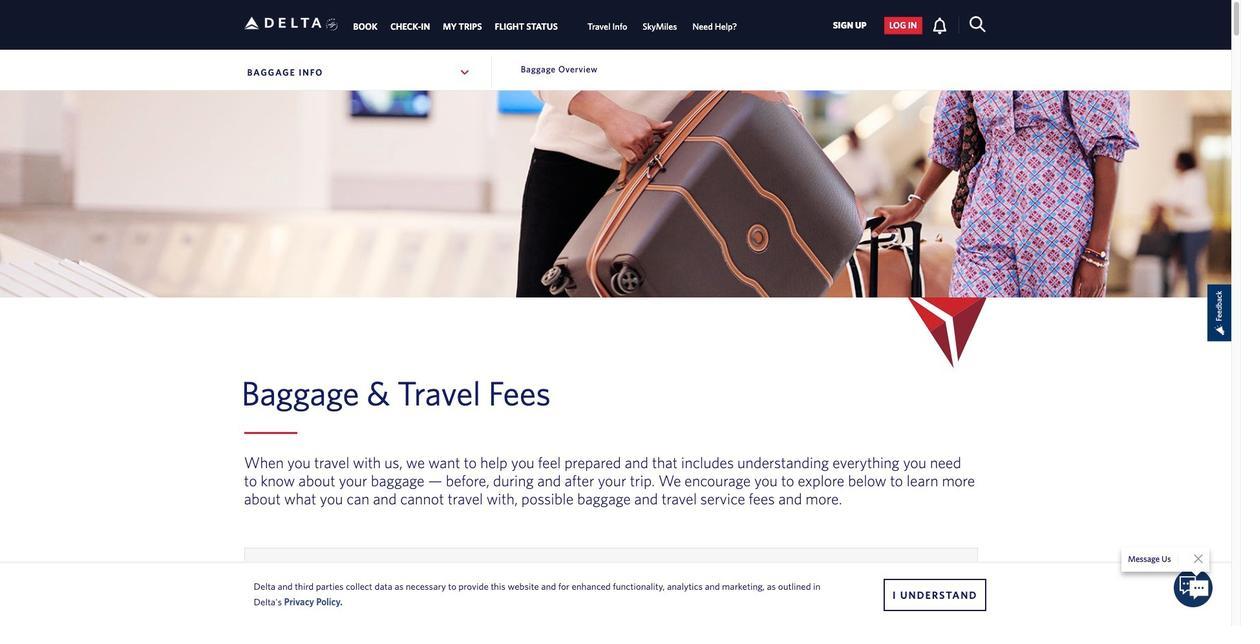 Task type: locate. For each thing, give the bounding box(es) containing it.
skyteam image
[[326, 4, 338, 45]]

delta air lines image
[[244, 3, 322, 43]]

main content
[[0, 373, 1232, 626]]

tab list
[[347, 1, 745, 48]]

message us image
[[1175, 569, 1214, 608]]



Task type: vqa. For each thing, say whether or not it's contained in the screenshot.
option
no



